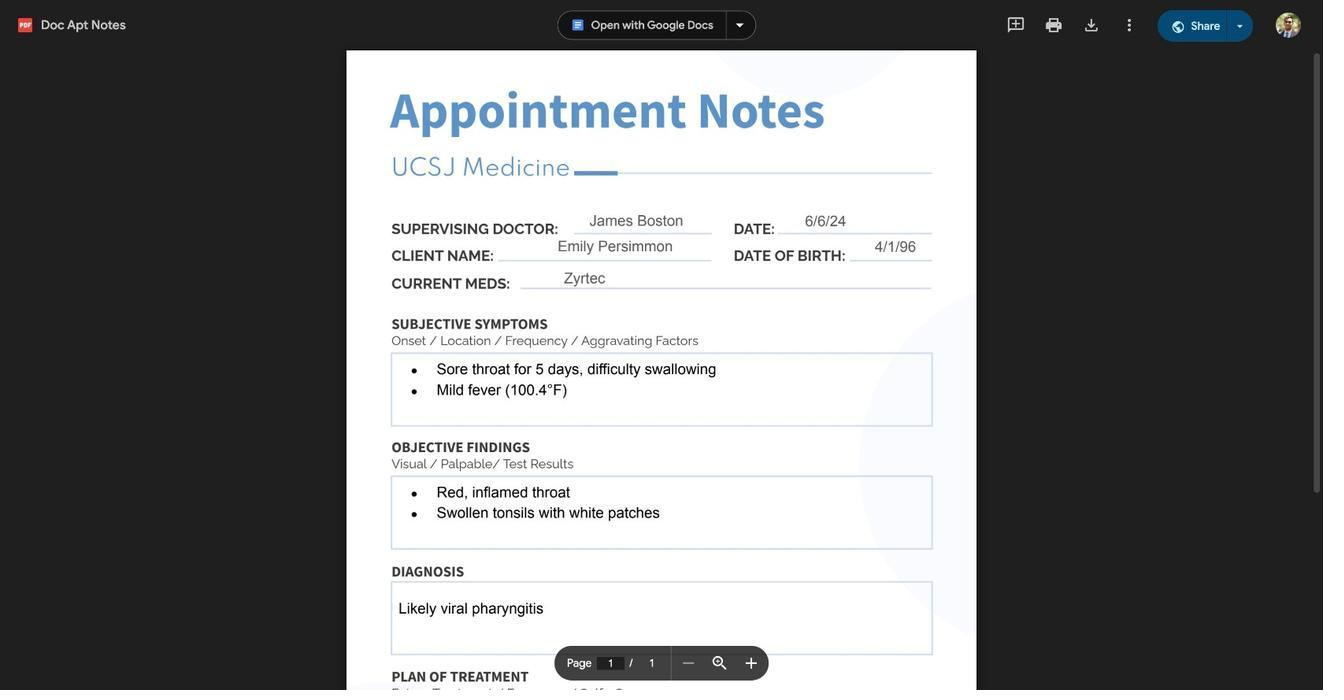 Task type: locate. For each thing, give the bounding box(es) containing it.
zoom out image
[[679, 654, 698, 673]]

more actions image
[[1120, 16, 1139, 35]]

print image
[[1045, 16, 1063, 35]]

document
[[347, 50, 977, 690]]

showing viewer. element
[[0, 0, 1323, 690]]

fit to width image
[[711, 654, 729, 673]]

application
[[0, 0, 1323, 690]]

pdf icon image
[[18, 18, 32, 32]]

zoom in image
[[742, 654, 761, 673]]



Task type: describe. For each thing, give the bounding box(es) containing it.
add a comment image
[[1007, 16, 1026, 35]]

page 1 of 1 element
[[555, 646, 671, 681]]

download image
[[1082, 16, 1101, 35]]

quick sharing actions image
[[1237, 25, 1243, 28]]

document inside showing viewer. element
[[347, 50, 977, 690]]

Page is 1 text field
[[597, 657, 625, 670]]

share. anyone with the link. anyone who has the link can access. no sign-in required. image
[[1171, 20, 1185, 34]]



